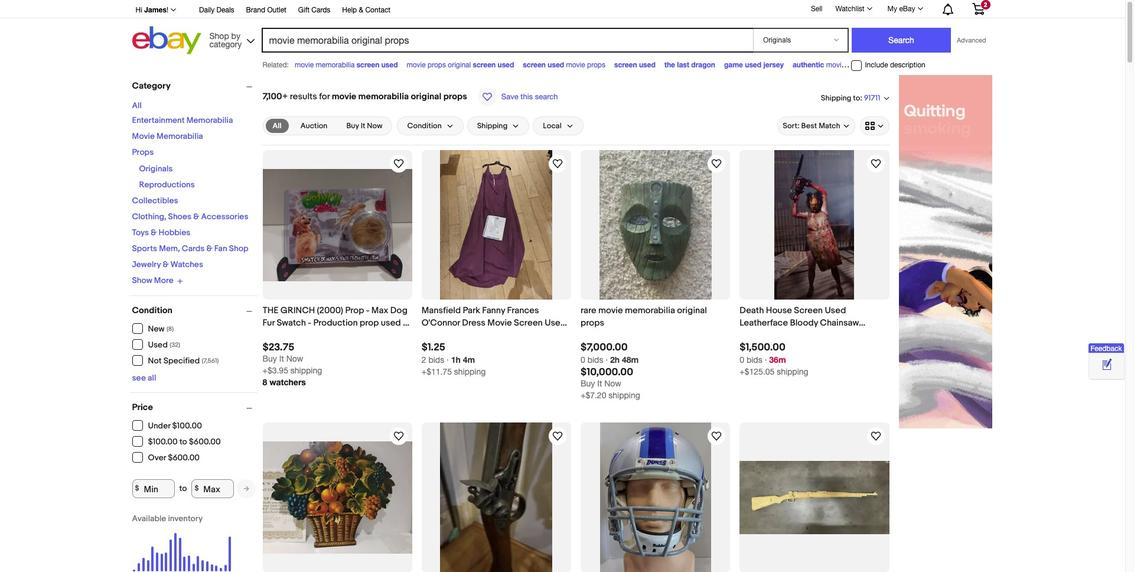 Task type: describe. For each thing, give the bounding box(es) containing it.
price button
[[132, 402, 257, 413]]

show more
[[132, 276, 174, 286]]

0 vertical spatial $600.00
[[189, 437, 221, 447]]

save this search button
[[475, 87, 562, 107]]

sort: best match button
[[778, 116, 856, 135]]

to for $600.00
[[180, 437, 187, 447]]

& left fan at the top left
[[207, 244, 213, 254]]

advertisement region
[[899, 75, 994, 430]]

clothing, shoes & accessories link
[[132, 212, 248, 222]]

0 vertical spatial all
[[132, 100, 142, 111]]

include description
[[866, 61, 926, 69]]

used inside the grinch (2000) prop - max dog fur swatch - production prop used - christmas $23.75 buy it now +$3.95 shipping 8 watchers
[[381, 318, 401, 329]]

Search for anything text field
[[263, 29, 751, 51]]

brand outlet link
[[246, 4, 287, 17]]

daily deals
[[199, 6, 234, 14]]

shop by category button
[[204, 26, 257, 52]]

more
[[154, 276, 174, 286]]

used (32)
[[148, 340, 180, 350]]

honey i blew up the kids screen wooden flower prop w/coa rick moranis movie used image
[[263, 441, 412, 554]]

0 horizontal spatial used
[[148, 340, 168, 350]]

1 vertical spatial $100.00
[[148, 437, 178, 447]]

1 vertical spatial condition
[[132, 305, 173, 316]]

buy inside the grinch (2000) prop - max dog fur swatch - production prop used - christmas $23.75 buy it now +$3.95 shipping 8 watchers
[[263, 354, 277, 364]]

mansfield
[[422, 305, 461, 316]]

jewelry
[[132, 259, 161, 270]]

48m
[[622, 355, 639, 365]]

prop
[[360, 318, 379, 329]]

2 inside mansfield park fanny frances o'connor dress movie screen used original coa $1.25 2 bids · 1h 4m +$11.75 shipping
[[422, 355, 426, 365]]

death house screen used leatherface bloody chainsaw original movie prop $1,500.00 0 bids · 36m +$125.05 shipping
[[740, 305, 860, 377]]

watchlist
[[836, 5, 865, 13]]

movie props original screen used
[[407, 60, 514, 69]]

see all button
[[132, 373, 156, 383]]

watch rare movie memorabilia original props image
[[710, 157, 724, 171]]

& right shoes
[[193, 212, 199, 222]]

save
[[502, 92, 519, 101]]

cards inside account navigation
[[312, 6, 331, 14]]

gift cards
[[298, 6, 331, 14]]

show more button
[[132, 275, 183, 286]]

& inside 'help & contact' "link"
[[359, 6, 364, 14]]

2 inside account navigation
[[984, 1, 988, 8]]

(32)
[[170, 341, 180, 349]]

movie inside death house screen used leatherface bloody chainsaw original movie prop $1,500.00 0 bids · 36m +$125.05 shipping
[[774, 330, 798, 341]]

collectibles clothing, shoes & accessories toys & hobbies sports mem, cards & fan shop jewelry & watches
[[132, 196, 248, 270]]

memorabilia inside movie memorabilia screen used
[[316, 61, 355, 69]]

1 horizontal spatial -
[[366, 305, 370, 316]]

category button
[[132, 80, 257, 92]]

originals
[[139, 164, 173, 174]]

clothing,
[[132, 212, 166, 222]]

advanced
[[957, 37, 987, 44]]

rare movie memorabilia original props image
[[600, 150, 712, 300]]

1 horizontal spatial it
[[361, 121, 366, 131]]

sell link
[[806, 5, 828, 13]]

shop inside shop by category
[[210, 31, 229, 40]]

movie inside authentic movie memorabilia
[[827, 61, 846, 69]]

advanced link
[[952, 28, 993, 52]]

All selected text field
[[273, 121, 282, 131]]

original inside rare movie memorabilia original props
[[677, 305, 707, 316]]

mansfield park fanny frances o'connor dress movie screen used original coa image
[[441, 150, 553, 300]]

(8)
[[167, 325, 174, 333]]

listing options selector. gallery view selected. image
[[866, 121, 885, 131]]

4m
[[463, 355, 475, 365]]

jewelry & watches link
[[132, 259, 203, 270]]

1 vertical spatial condition button
[[132, 305, 257, 316]]

sell
[[811, 5, 823, 13]]

bids inside death house screen used leatherface bloody chainsaw original movie prop $1,500.00 0 bids · 36m +$125.05 shipping
[[747, 355, 763, 365]]

1 vertical spatial $600.00
[[168, 453, 200, 463]]

screen inside death house screen used leatherface bloody chainsaw original movie prop $1,500.00 0 bids · 36m +$125.05 shipping
[[795, 305, 823, 316]]

used inside death house screen used leatherface bloody chainsaw original movie prop $1,500.00 0 bids · 36m +$125.05 shipping
[[825, 305, 847, 316]]

props inside rare movie memorabilia original props
[[581, 318, 605, 329]]

match
[[819, 121, 841, 131]]

new
[[148, 324, 165, 334]]

originals reproductions
[[139, 164, 195, 190]]

buy inside $7,000.00 0 bids · 2h 48m $10,000.00 buy it now +$7.20 shipping
[[581, 379, 595, 388]]

:
[[861, 93, 863, 103]]

chainsaw
[[821, 318, 860, 329]]

max
[[372, 305, 389, 316]]

main content containing $23.75
[[258, 75, 895, 572]]

brand
[[246, 6, 265, 14]]

to for :
[[854, 93, 861, 103]]

memorabilia inside rare movie memorabilia original props
[[625, 305, 676, 316]]

toys & hobbies link
[[132, 228, 191, 238]]

8
[[263, 377, 267, 387]]

used left "the"
[[639, 60, 656, 69]]

mansfield park fanny frances o'connor dress movie screen used original coa $1.25 2 bids · 1h 4m +$11.75 shipping
[[422, 305, 566, 377]]

see all
[[132, 373, 156, 383]]

movie inside movie props original screen used
[[407, 61, 426, 69]]

the
[[263, 305, 279, 316]]

7,100
[[263, 91, 282, 102]]

shipping inside death house screen used leatherface bloody chainsaw original movie prop $1,500.00 0 bids · 36m +$125.05 shipping
[[777, 367, 809, 377]]

3 screen from the left
[[523, 60, 546, 69]]

1 horizontal spatial buy
[[347, 121, 359, 131]]

1 horizontal spatial all link
[[266, 119, 289, 133]]

christmas
[[263, 330, 302, 341]]

o'connor
[[422, 318, 460, 329]]

$ for maximum value in $ text box
[[195, 484, 199, 493]]

0 inside death house screen used leatherface bloody chainsaw original movie prop $1,500.00 0 bids · 36m +$125.05 shipping
[[740, 355, 745, 365]]

shipping to : 91711
[[821, 93, 881, 103]]

screen inside mansfield park fanny frances o'connor dress movie screen used original coa $1.25 2 bids · 1h 4m +$11.75 shipping
[[514, 318, 543, 329]]

ebay
[[900, 5, 916, 13]]

hi james !
[[136, 5, 168, 14]]

1 vertical spatial memorabilia
[[157, 131, 203, 141]]

sort: best match
[[783, 121, 841, 131]]

it inside the grinch (2000) prop - max dog fur swatch - production prop used - christmas $23.75 buy it now +$3.95 shipping 8 watchers
[[279, 354, 284, 364]]

rare
[[581, 305, 597, 316]]

1h
[[451, 355, 461, 365]]

not
[[148, 356, 162, 366]]

watch mansfield park fanny frances o'connor dress movie screen used original coa image
[[551, 157, 565, 171]]

james
[[144, 5, 167, 14]]

the grinch (2000) prop - max dog fur swatch - production prop used - christmas link
[[263, 305, 412, 341]]

$100.00 to $600.00
[[148, 437, 221, 447]]

shipping for shipping to : 91711
[[821, 93, 852, 103]]

bids inside mansfield park fanny frances o'connor dress movie screen used original coa $1.25 2 bids · 1h 4m +$11.75 shipping
[[429, 355, 445, 365]]

2 link
[[965, 0, 992, 17]]

originals link
[[139, 164, 173, 174]]

brand outlet
[[246, 6, 287, 14]]

last
[[678, 60, 690, 69]]

$10,000.00
[[581, 367, 634, 378]]

1 vertical spatial all
[[273, 121, 282, 131]]

under $100.00
[[148, 421, 202, 431]]

park
[[463, 305, 481, 316]]

hobbies
[[159, 228, 191, 238]]

mansfield park fanny frances o'connor dress movie screen used original coa heading
[[422, 305, 567, 341]]

bids inside $7,000.00 0 bids · 2h 48m $10,000.00 buy it now +$7.20 shipping
[[588, 355, 604, 365]]

prop inside death house screen used leatherface bloody chainsaw original movie prop $1,500.00 0 bids · 36m +$125.05 shipping
[[800, 330, 819, 341]]

2 vertical spatial to
[[179, 483, 187, 494]]

my ebay link
[[882, 2, 929, 16]]

related:
[[263, 61, 289, 69]]

shop by category banner
[[129, 0, 994, 57]]

watch the grinch (2000) prop - max dog fur swatch - production prop used - christmas image
[[392, 157, 406, 171]]

Maximum Value in $ text field
[[192, 479, 234, 498]]

0 inside $7,000.00 0 bids · 2h 48m $10,000.00 buy it now +$7.20 shipping
[[581, 355, 586, 365]]

used up 7,100 + results for movie memorabilia original props
[[382, 60, 398, 69]]

36m
[[770, 355, 786, 365]]

used right game
[[745, 60, 762, 69]]

auction
[[301, 121, 328, 131]]

for
[[319, 91, 330, 102]]

screen used movie props
[[523, 60, 606, 69]]

over
[[148, 453, 166, 463]]

watch pirates of the caribbean brown bess musket movie prop image
[[551, 429, 565, 443]]

& up more
[[163, 259, 169, 270]]

game
[[725, 60, 744, 69]]

the last dragon
[[665, 60, 716, 69]]

reproductions link
[[139, 180, 195, 190]]



Task type: vqa. For each thing, say whether or not it's contained in the screenshot.
the an inside It can't start with an e or E followed by more than a single number
no



Task type: locate. For each thing, give the bounding box(es) containing it.
· inside death house screen used leatherface bloody chainsaw original movie prop $1,500.00 0 bids · 36m +$125.05 shipping
[[765, 355, 767, 365]]

1 horizontal spatial condition button
[[397, 116, 464, 135]]

0 horizontal spatial 0
[[581, 355, 586, 365]]

2 vertical spatial used
[[148, 340, 168, 350]]

0 vertical spatial 2
[[984, 1, 988, 8]]

1 horizontal spatial condition
[[407, 121, 442, 131]]

none submit inside shop by category banner
[[852, 28, 952, 53]]

help & contact link
[[342, 4, 391, 17]]

1 $ from the left
[[135, 484, 139, 493]]

new (8)
[[148, 324, 174, 334]]

1 vertical spatial prop
[[800, 330, 819, 341]]

0 horizontal spatial all link
[[132, 100, 142, 111]]

original up $1,500.00
[[740, 330, 772, 341]]

0 vertical spatial used
[[825, 305, 847, 316]]

movie inside rare movie memorabilia original props
[[599, 305, 623, 316]]

buy down 7,100 + results for movie memorabilia original props
[[347, 121, 359, 131]]

screen up bloody
[[795, 305, 823, 316]]

0 vertical spatial memorabilia
[[187, 115, 233, 125]]

4 screen from the left
[[615, 60, 638, 69]]

memorabilia down category dropdown button
[[187, 115, 233, 125]]

the grinch (2000) prop - max dog fur swatch - production prop used - christmas heading
[[263, 305, 410, 341]]

+$125.05
[[740, 367, 775, 377]]

shipping down save
[[477, 121, 508, 131]]

· left 2h
[[606, 355, 608, 365]]

the grinch (2000) prop - max dog fur swatch - production prop used - christmas image
[[263, 169, 412, 281]]

screen left "the"
[[615, 60, 638, 69]]

my ebay
[[888, 5, 916, 13]]

memorabilia up buy it now
[[358, 91, 409, 102]]

0 down $7,000.00
[[581, 355, 586, 365]]

· left the 1h
[[447, 355, 449, 365]]

bloody
[[790, 318, 819, 329]]

props inside screen used movie props
[[588, 61, 606, 69]]

mansfield park fanny frances o'connor dress movie screen used original coa link
[[422, 305, 572, 341]]

buy up +$7.20
[[581, 379, 595, 388]]

1 vertical spatial movie
[[488, 318, 512, 329]]

watchers
[[270, 377, 306, 387]]

not specified (7,561)
[[148, 356, 219, 366]]

1 horizontal spatial now
[[367, 121, 383, 131]]

2 horizontal spatial ·
[[765, 355, 767, 365]]

swatch
[[277, 318, 306, 329]]

bids up +$11.75 on the left bottom of the page
[[429, 355, 445, 365]]

movie up props
[[132, 131, 155, 141]]

2 · from the left
[[606, 355, 608, 365]]

main content
[[258, 75, 895, 572]]

prop up prop
[[345, 305, 364, 316]]

0 vertical spatial movie
[[132, 131, 155, 141]]

1 bids from the left
[[429, 355, 445, 365]]

inventory
[[168, 513, 203, 523]]

gift cards link
[[298, 4, 331, 17]]

mem,
[[159, 244, 180, 254]]

movie
[[295, 61, 314, 69], [407, 61, 426, 69], [566, 61, 586, 69], [827, 61, 846, 69], [332, 91, 357, 102], [599, 305, 623, 316]]

2 horizontal spatial -
[[403, 318, 407, 329]]

screen up save this search
[[523, 60, 546, 69]]

watch honey i blew up the kids screen wooden flower prop w/coa rick moranis movie used image
[[392, 429, 406, 443]]

0 vertical spatial original
[[448, 61, 471, 69]]

$ up available
[[135, 484, 139, 493]]

1 vertical spatial now
[[286, 354, 303, 364]]

2 bids from the left
[[588, 355, 604, 365]]

original inside movie props original screen used
[[448, 61, 471, 69]]

all down 7,100
[[273, 121, 282, 131]]

shipping down "36m"
[[777, 367, 809, 377]]

my
[[888, 5, 898, 13]]

1 vertical spatial original
[[411, 91, 442, 102]]

0 vertical spatial shipping
[[821, 93, 852, 103]]

shipping inside mansfield park fanny frances o'connor dress movie screen used original coa $1.25 2 bids · 1h 4m +$11.75 shipping
[[454, 367, 486, 377]]

sort:
[[783, 121, 800, 131]]

death house screen used leatherface bloody chainsaw original movie prop link
[[740, 305, 890, 341]]

entertainment memorabilia movie memorabilia
[[132, 115, 233, 141]]

grinch
[[281, 305, 315, 316]]

0 horizontal spatial original
[[411, 91, 442, 102]]

1 horizontal spatial 2
[[984, 1, 988, 8]]

now inside the grinch (2000) prop - max dog fur swatch - production prop used - christmas $23.75 buy it now +$3.95 shipping 8 watchers
[[286, 354, 303, 364]]

shop
[[210, 31, 229, 40], [229, 244, 248, 254]]

shoes
[[168, 212, 192, 222]]

help & contact
[[342, 6, 391, 14]]

screen
[[357, 60, 380, 69], [473, 60, 496, 69], [523, 60, 546, 69], [615, 60, 638, 69]]

see
[[132, 373, 146, 383]]

1 horizontal spatial shipping
[[821, 93, 852, 103]]

prop inside the grinch (2000) prop - max dog fur swatch - production prop used - christmas $23.75 buy it now +$3.95 shipping 8 watchers
[[345, 305, 364, 316]]

now down 7,100 + results for movie memorabilia original props
[[367, 121, 383, 131]]

description
[[891, 61, 926, 69]]

movie inside screen used movie props
[[566, 61, 586, 69]]

memorabilia down entertainment memorabilia link
[[157, 131, 203, 141]]

$ up inventory
[[195, 484, 199, 493]]

buy up +$3.95
[[263, 354, 277, 364]]

2 vertical spatial buy
[[581, 379, 595, 388]]

Minimum Value in $ text field
[[132, 479, 175, 498]]

results
[[290, 91, 317, 102]]

movie inside movie memorabilia screen used
[[295, 61, 314, 69]]

to left 91711
[[854, 93, 861, 103]]

used down 'search for anything' text box
[[498, 60, 514, 69]]

shop right fan at the top left
[[229, 244, 248, 254]]

used down dog
[[381, 318, 401, 329]]

0 vertical spatial condition
[[407, 121, 442, 131]]

1 vertical spatial used
[[545, 318, 566, 329]]

· left "36m"
[[765, 355, 767, 365]]

1 vertical spatial shipping
[[477, 121, 508, 131]]

original inside mansfield park fanny frances o'connor dress movie screen used original coa $1.25 2 bids · 1h 4m +$11.75 shipping
[[422, 330, 454, 341]]

all link down the category
[[132, 100, 142, 111]]

to right minimum value in $ text box
[[179, 483, 187, 494]]

0 up +$125.05
[[740, 355, 745, 365]]

frances
[[507, 305, 539, 316]]

2 $ from the left
[[195, 484, 199, 493]]

2h
[[611, 355, 620, 365]]

0 vertical spatial condition button
[[397, 116, 464, 135]]

memorabilia
[[316, 61, 355, 69], [848, 61, 887, 69], [358, 91, 409, 102], [625, 305, 676, 316]]

0 horizontal spatial condition button
[[132, 305, 257, 316]]

1 screen from the left
[[357, 60, 380, 69]]

entertainment
[[132, 115, 185, 125]]

pirates of the caribbean brown bess musket movie prop image
[[441, 423, 553, 572]]

shop inside collectibles clothing, shoes & accessories toys & hobbies sports mem, cards & fan shop jewelry & watches
[[229, 244, 248, 254]]

0 horizontal spatial movie
[[132, 131, 155, 141]]

jersey
[[764, 60, 784, 69]]

2 vertical spatial original
[[677, 305, 707, 316]]

it down $10,000.00
[[598, 379, 602, 388]]

shipping inside dropdown button
[[477, 121, 508, 131]]

it down $23.75
[[279, 354, 284, 364]]

props inside movie props original screen used
[[428, 61, 446, 69]]

0 vertical spatial buy
[[347, 121, 359, 131]]

cards right 'gift'
[[312, 6, 331, 14]]

disney movie game plan ny dukes football helmet image
[[600, 423, 711, 572]]

· inside $7,000.00 0 bids · 2h 48m $10,000.00 buy it now +$7.20 shipping
[[606, 355, 608, 365]]

0 horizontal spatial now
[[286, 354, 303, 364]]

2
[[984, 1, 988, 8], [422, 355, 426, 365]]

0 horizontal spatial ·
[[447, 355, 449, 365]]

1 horizontal spatial $
[[195, 484, 199, 493]]

0 horizontal spatial -
[[308, 318, 312, 329]]

now
[[367, 121, 383, 131], [286, 354, 303, 364], [605, 379, 622, 388]]

0 horizontal spatial all
[[132, 100, 142, 111]]

fanny
[[482, 305, 505, 316]]

0 horizontal spatial bids
[[429, 355, 445, 365]]

2 vertical spatial now
[[605, 379, 622, 388]]

collectibles
[[132, 196, 178, 206]]

save this search
[[502, 92, 558, 101]]

- left max
[[366, 305, 370, 316]]

shop left by
[[210, 31, 229, 40]]

all down the category
[[132, 100, 142, 111]]

shipping down $10,000.00
[[609, 391, 641, 400]]

2 horizontal spatial buy
[[581, 379, 595, 388]]

condition button up watch the grinch (2000) prop - max dog fur swatch - production prop used - christmas icon
[[397, 116, 464, 135]]

0 vertical spatial screen
[[795, 305, 823, 316]]

2 horizontal spatial now
[[605, 379, 622, 388]]

to down the under $100.00
[[180, 437, 187, 447]]

1 vertical spatial screen
[[514, 318, 543, 329]]

3 bids from the left
[[747, 355, 763, 365]]

deals
[[217, 6, 234, 14]]

fury film prop ww2 german rubber k98 image
[[740, 461, 890, 534]]

authentic movie memorabilia
[[793, 60, 887, 69]]

condition button up (8)
[[132, 305, 257, 316]]

under $100.00 link
[[132, 420, 203, 431]]

fan
[[214, 244, 227, 254]]

the grinch (2000) prop - max dog fur swatch - production prop used - christmas $23.75 buy it now +$3.95 shipping 8 watchers
[[263, 305, 408, 387]]

1 vertical spatial it
[[279, 354, 284, 364]]

over $600.00
[[148, 453, 200, 463]]

rare movie memorabilia original props heading
[[581, 305, 707, 329]]

2 up advanced at top right
[[984, 1, 988, 8]]

0 vertical spatial all link
[[132, 100, 142, 111]]

shipping left :
[[821, 93, 852, 103]]

watch death house screen used leatherface bloody chainsaw original movie prop image
[[869, 157, 883, 171]]

1 vertical spatial all link
[[266, 119, 289, 133]]

0 vertical spatial now
[[367, 121, 383, 131]]

+$3.95
[[263, 366, 288, 375]]

0 horizontal spatial buy
[[263, 354, 277, 364]]

watch disney movie game plan ny dukes football helmet image
[[710, 429, 724, 443]]

0 horizontal spatial 2
[[422, 355, 426, 365]]

house
[[766, 305, 793, 316]]

screen down 'search for anything' text box
[[473, 60, 496, 69]]

2 0 from the left
[[740, 355, 745, 365]]

0 horizontal spatial prop
[[345, 305, 364, 316]]

it down 7,100 + results for movie memorabilia original props
[[361, 121, 366, 131]]

shop by category
[[210, 31, 242, 49]]

shipping
[[291, 366, 322, 375], [454, 367, 486, 377], [777, 367, 809, 377], [609, 391, 641, 400]]

+$7.20
[[581, 391, 607, 400]]

0 vertical spatial to
[[854, 93, 861, 103]]

watchlist link
[[830, 2, 878, 16]]

1 vertical spatial to
[[180, 437, 187, 447]]

cards inside collectibles clothing, shoes & accessories toys & hobbies sports mem, cards & fan shop jewelry & watches
[[182, 244, 205, 254]]

0 horizontal spatial cards
[[182, 244, 205, 254]]

memorabilia up for
[[316, 61, 355, 69]]

$100.00 up $100.00 to $600.00
[[172, 421, 202, 431]]

shipping
[[821, 93, 852, 103], [477, 121, 508, 131]]

1 horizontal spatial ·
[[606, 355, 608, 365]]

movie inside mansfield park fanny frances o'connor dress movie screen used original coa $1.25 2 bids · 1h 4m +$11.75 shipping
[[488, 318, 512, 329]]

0 vertical spatial $100.00
[[172, 421, 202, 431]]

movie memorabilia link
[[132, 131, 203, 141]]

· inside mansfield park fanny frances o'connor dress movie screen used original coa $1.25 2 bids · 1h 4m +$11.75 shipping
[[447, 355, 449, 365]]

$7,000.00 0 bids · 2h 48m $10,000.00 buy it now +$7.20 shipping
[[581, 342, 641, 400]]

$7,000.00
[[581, 342, 628, 354]]

shipping inside shipping to : 91711
[[821, 93, 852, 103]]

movie down fanny
[[488, 318, 512, 329]]

1 original from the left
[[422, 330, 454, 341]]

by
[[231, 31, 240, 40]]

$100.00 up over $600.00 link
[[148, 437, 178, 447]]

death house screen used leatherface bloody chainsaw original movie prop heading
[[740, 305, 866, 341]]

2 horizontal spatial used
[[825, 305, 847, 316]]

memorabilia up 48m
[[625, 305, 676, 316]]

1 · from the left
[[447, 355, 449, 365]]

- down dog
[[403, 318, 407, 329]]

2 down $1.25
[[422, 355, 426, 365]]

memorabilia inside authentic movie memorabilia
[[848, 61, 887, 69]]

sports
[[132, 244, 157, 254]]

1 horizontal spatial cards
[[312, 6, 331, 14]]

now down $10,000.00
[[605, 379, 622, 388]]

local
[[543, 121, 562, 131]]

0 horizontal spatial it
[[279, 354, 284, 364]]

screen down frances
[[514, 318, 543, 329]]

1 vertical spatial 2
[[422, 355, 426, 365]]

production
[[314, 318, 358, 329]]

shipping inside the grinch (2000) prop - max dog fur swatch - production prop used - christmas $23.75 buy it now +$3.95 shipping 8 watchers
[[291, 366, 322, 375]]

death house screen used leatherface bloody chainsaw original movie prop image
[[775, 150, 855, 300]]

2 vertical spatial it
[[598, 379, 602, 388]]

account navigation
[[129, 0, 994, 18]]

0 vertical spatial it
[[361, 121, 366, 131]]

2 vertical spatial movie
[[774, 330, 798, 341]]

$600.00 down the under $100.00
[[189, 437, 221, 447]]

1 vertical spatial cards
[[182, 244, 205, 254]]

used inside mansfield park fanny frances o'connor dress movie screen used original coa $1.25 2 bids · 1h 4m +$11.75 shipping
[[545, 318, 566, 329]]

1 0 from the left
[[581, 355, 586, 365]]

cards up watches
[[182, 244, 205, 254]]

0 horizontal spatial shipping
[[477, 121, 508, 131]]

specified
[[164, 356, 200, 366]]

outlet
[[267, 6, 287, 14]]

0 horizontal spatial original
[[422, 330, 454, 341]]

bids up +$125.05
[[747, 355, 763, 365]]

1 vertical spatial buy
[[263, 354, 277, 364]]

2 horizontal spatial bids
[[747, 355, 763, 365]]

2 screen from the left
[[473, 60, 496, 69]]

to inside shipping to : 91711
[[854, 93, 861, 103]]

3 · from the left
[[765, 355, 767, 365]]

0 vertical spatial shop
[[210, 31, 229, 40]]

0 vertical spatial prop
[[345, 305, 364, 316]]

movie inside entertainment memorabilia movie memorabilia
[[132, 131, 155, 141]]

1 horizontal spatial screen
[[795, 305, 823, 316]]

shipping inside $7,000.00 0 bids · 2h 48m $10,000.00 buy it now +$7.20 shipping
[[609, 391, 641, 400]]

1 horizontal spatial original
[[740, 330, 772, 341]]

2 horizontal spatial original
[[677, 305, 707, 316]]

bids down $7,000.00
[[588, 355, 604, 365]]

sports mem, cards & fan shop link
[[132, 244, 248, 254]]

& right toys
[[151, 228, 157, 238]]

$
[[135, 484, 139, 493], [195, 484, 199, 493]]

screen up 7,100 + results for movie memorabilia original props
[[357, 60, 380, 69]]

1 horizontal spatial bids
[[588, 355, 604, 365]]

category
[[210, 39, 242, 49]]

shipping down 4m
[[454, 367, 486, 377]]

& right help
[[359, 6, 364, 14]]

None submit
[[852, 28, 952, 53]]

2 horizontal spatial movie
[[774, 330, 798, 341]]

movie down bloody
[[774, 330, 798, 341]]

1 vertical spatial shop
[[229, 244, 248, 254]]

bids
[[429, 355, 445, 365], [588, 355, 604, 365], [747, 355, 763, 365]]

it inside $7,000.00 0 bids · 2h 48m $10,000.00 buy it now +$7.20 shipping
[[598, 379, 602, 388]]

$23.75
[[263, 342, 295, 354]]

0 vertical spatial cards
[[312, 6, 331, 14]]

2 horizontal spatial it
[[598, 379, 602, 388]]

under
[[148, 421, 171, 431]]

2 original from the left
[[740, 330, 772, 341]]

price
[[132, 402, 153, 413]]

movie
[[132, 131, 155, 141], [488, 318, 512, 329], [774, 330, 798, 341]]

graph of available inventory between $0 and $1000+ image
[[132, 513, 233, 572]]

1 horizontal spatial all
[[273, 121, 282, 131]]

1 horizontal spatial original
[[448, 61, 471, 69]]

props link
[[132, 147, 154, 157]]

7,100 + results for movie memorabilia original props
[[263, 91, 467, 102]]

&
[[359, 6, 364, 14], [193, 212, 199, 222], [151, 228, 157, 238], [207, 244, 213, 254], [163, 259, 169, 270]]

0
[[581, 355, 586, 365], [740, 355, 745, 365]]

original up $1.25
[[422, 330, 454, 341]]

now down $23.75
[[286, 354, 303, 364]]

0 horizontal spatial condition
[[132, 305, 173, 316]]

used up search
[[548, 60, 565, 69]]

1 horizontal spatial movie
[[488, 318, 512, 329]]

now inside $7,000.00 0 bids · 2h 48m $10,000.00 buy it now +$7.20 shipping
[[605, 379, 622, 388]]

shipping for shipping
[[477, 121, 508, 131]]

prop down bloody
[[800, 330, 819, 341]]

$600.00 down $100.00 to $600.00
[[168, 453, 200, 463]]

buy it now
[[347, 121, 383, 131]]

1 horizontal spatial prop
[[800, 330, 819, 341]]

all link down 7,100
[[266, 119, 289, 133]]

shipping button
[[467, 116, 530, 135]]

entertainment memorabilia link
[[132, 115, 233, 125]]

buy
[[347, 121, 359, 131], [263, 354, 277, 364], [581, 379, 595, 388]]

0 horizontal spatial screen
[[514, 318, 543, 329]]

- down grinch
[[308, 318, 312, 329]]

1 horizontal spatial used
[[545, 318, 566, 329]]

0 horizontal spatial $
[[135, 484, 139, 493]]

$ for minimum value in $ text box
[[135, 484, 139, 493]]

shipping up the watchers
[[291, 366, 322, 375]]

watch fury film prop ww2 german rubber k98 image
[[869, 429, 883, 443]]

daily
[[199, 6, 215, 14]]

1 horizontal spatial 0
[[740, 355, 745, 365]]

it
[[361, 121, 366, 131], [279, 354, 284, 364], [598, 379, 602, 388]]

original inside death house screen used leatherface bloody chainsaw original movie prop $1,500.00 0 bids · 36m +$125.05 shipping
[[740, 330, 772, 341]]

memorabilia up :
[[848, 61, 887, 69]]



